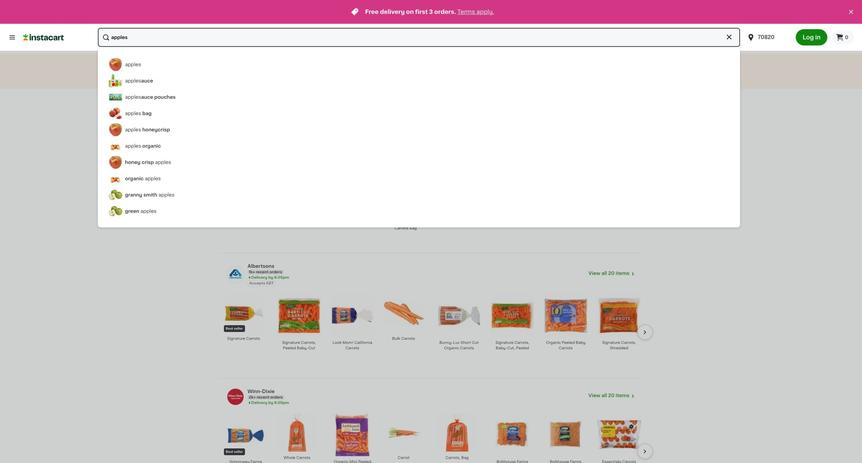 Task type: locate. For each thing, give the bounding box(es) containing it.
1 vertical spatial item carousel region
[[222, 411, 653, 464]]

bolthouse farms premium chips image
[[491, 414, 535, 457]]

grimmway farms fresh california carrots carrots image
[[224, 414, 268, 457]]

item carousel region
[[222, 291, 653, 382], [222, 411, 653, 464]]

2 item carousel region from the top
[[222, 411, 653, 464]]

bunny-luv short cut organic carrots image
[[438, 294, 481, 338]]

search products, stores, and recipes element
[[0, 28, 863, 464]]

signature carrots, baby-cut, peeled image
[[491, 294, 535, 338]]

item carousel region for albertsons show all 20 items element in the bottom of the page
[[222, 291, 653, 382]]

carrots, bag image
[[438, 414, 477, 453]]

organic mini peeled carrots image
[[331, 414, 375, 457]]

carrot image
[[384, 414, 424, 453]]

instacart logo image
[[23, 33, 64, 41]]

None search field
[[98, 28, 741, 47]]

signature carrots, shredded image
[[598, 294, 642, 338]]

0 vertical spatial item carousel region
[[222, 291, 653, 382]]

1 item carousel region from the top
[[222, 291, 653, 382]]

winn-dixie show all 20 items element
[[248, 389, 589, 396]]

signature carrots, peeled baby-cut image
[[277, 294, 321, 338]]

item carousel region for winn-dixie show all 20 items element
[[222, 411, 653, 464]]

bolthouse farms premium matchstix image
[[544, 414, 588, 457]]

whole carrots image
[[277, 414, 317, 453]]



Task type: vqa. For each thing, say whether or not it's contained in the screenshot.
'12' to the left
no



Task type: describe. For each thing, give the bounding box(es) containing it.
signature carrots image
[[224, 294, 264, 334]]

search list box
[[103, 56, 735, 222]]

none search field inside search products, stores, and recipes element
[[98, 28, 741, 47]]

limited time offer region
[[0, 0, 848, 24]]

albertsons show all 20 items element
[[248, 263, 589, 270]]

essentials carrots crinkle cut image
[[598, 414, 642, 457]]

Search field
[[98, 28, 741, 47]]

organic peeled baby carrots image
[[544, 294, 588, 338]]

look mom! california carrots image
[[331, 294, 375, 338]]

bulk carrots image
[[384, 294, 424, 334]]



